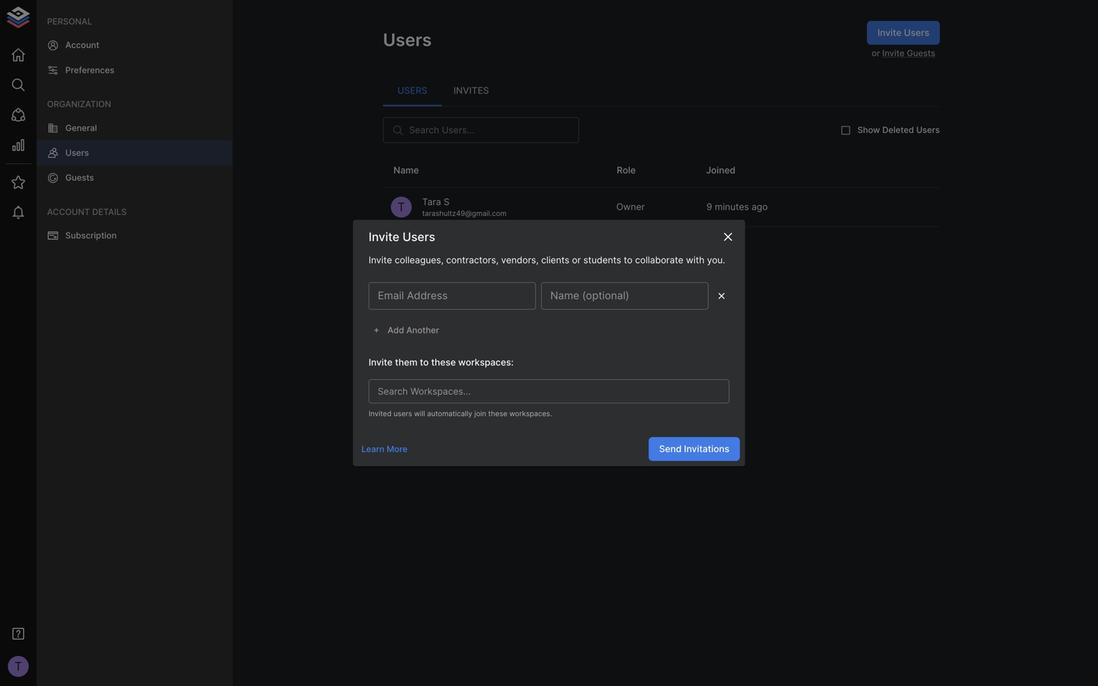 Task type: describe. For each thing, give the bounding box(es) containing it.
workspaces.
[[510, 410, 552, 418]]

general link
[[37, 116, 233, 141]]

joined
[[706, 165, 736, 176]]

show deleted users
[[858, 125, 940, 135]]

show
[[858, 125, 881, 135]]

t button
[[4, 653, 33, 681]]

send
[[659, 444, 682, 455]]

1 vertical spatial these
[[488, 410, 508, 418]]

invites
[[454, 85, 489, 96]]

deleted
[[883, 125, 914, 135]]

account
[[47, 207, 90, 217]]

invite down "invite users" button
[[883, 48, 905, 58]]

preferences link
[[37, 58, 233, 83]]

users button
[[383, 75, 442, 106]]

vendors,
[[501, 255, 539, 266]]

invite inside button
[[878, 27, 902, 38]]

ago
[[752, 201, 768, 213]]

0 vertical spatial guests
[[907, 48, 936, 58]]

invited
[[369, 410, 392, 418]]

tarashultz49@gmail.com
[[422, 209, 507, 218]]

users inside dialog
[[403, 230, 435, 244]]

invited users will automatically join these workspaces.
[[369, 410, 552, 418]]

personal
[[47, 16, 92, 26]]

learn
[[362, 444, 385, 454]]

tab list containing users
[[383, 75, 940, 106]]

invite users inside button
[[878, 27, 930, 38]]

minutes
[[715, 201, 749, 213]]

subscription link
[[37, 223, 233, 248]]

invitations
[[684, 444, 730, 455]]

account link
[[37, 33, 233, 58]]

them
[[395, 357, 418, 368]]

with
[[686, 255, 705, 266]]

Email Address text field
[[369, 283, 536, 310]]

invite them to these workspaces:
[[369, 357, 514, 368]]

users right deleted
[[917, 125, 940, 135]]

clients
[[541, 255, 570, 266]]

9 minutes ago
[[707, 201, 768, 213]]

add
[[388, 325, 404, 336]]

owner
[[617, 201, 645, 213]]

role
[[617, 165, 636, 176]]

users down general
[[65, 148, 89, 158]]

general
[[65, 123, 97, 133]]

more
[[387, 444, 408, 454]]

subscription
[[65, 231, 117, 241]]

0 vertical spatial to
[[624, 255, 633, 266]]

1 vertical spatial to
[[420, 357, 429, 368]]

join
[[475, 410, 486, 418]]

invite users dialog
[[353, 220, 745, 467]]

contractors,
[[446, 255, 499, 266]]

or inside invite users dialog
[[572, 255, 581, 266]]



Task type: vqa. For each thing, say whether or not it's contained in the screenshot.
INVITE
yes



Task type: locate. For each thing, give the bounding box(es) containing it.
or right clients
[[572, 255, 581, 266]]

1 horizontal spatial these
[[488, 410, 508, 418]]

1 vertical spatial guests
[[65, 173, 94, 183]]

0 horizontal spatial these
[[431, 357, 456, 368]]

users inside button
[[904, 27, 930, 38]]

users up colleagues,
[[403, 230, 435, 244]]

tab list
[[383, 75, 940, 106]]

guests link
[[37, 166, 233, 191]]

1 horizontal spatial or
[[872, 48, 880, 58]]

1 horizontal spatial invite users
[[878, 27, 930, 38]]

invite users inside dialog
[[369, 230, 435, 244]]

these right "them"
[[431, 357, 456, 368]]

invite left colleagues,
[[369, 255, 392, 266]]

users link
[[37, 141, 233, 166]]

1 vertical spatial invite users
[[369, 230, 435, 244]]

add another
[[388, 325, 439, 336]]

invite left "them"
[[369, 357, 393, 368]]

another
[[407, 325, 439, 336]]

or invite guests
[[872, 48, 936, 58]]

you.
[[707, 255, 726, 266]]

1 horizontal spatial guests
[[907, 48, 936, 58]]

colleagues,
[[395, 255, 444, 266]]

these right join
[[488, 410, 508, 418]]

Search Users... text field
[[409, 118, 579, 143]]

to right students
[[624, 255, 633, 266]]

guests up "account details" at the top left of the page
[[65, 173, 94, 183]]

0 horizontal spatial or
[[572, 255, 581, 266]]

learn more
[[362, 444, 408, 454]]

automatically
[[427, 410, 473, 418]]

1 horizontal spatial to
[[624, 255, 633, 266]]

invite users button
[[868, 21, 940, 45]]

workspaces:
[[458, 357, 514, 368]]

s
[[444, 196, 450, 208]]

account details
[[47, 207, 127, 217]]

account
[[65, 40, 99, 50]]

invites button
[[442, 75, 501, 106]]

invite up colleagues,
[[369, 230, 400, 244]]

send invitations button
[[649, 437, 740, 461]]

guests
[[907, 48, 936, 58], [65, 173, 94, 183]]

0 vertical spatial these
[[431, 357, 456, 368]]

9
[[707, 201, 713, 213]]

invite users
[[878, 27, 930, 38], [369, 230, 435, 244]]

organization
[[47, 99, 111, 109]]

Name (optional) text field
[[541, 283, 709, 310]]

1 horizontal spatial t
[[398, 200, 405, 214]]

students
[[584, 255, 622, 266]]

users
[[394, 410, 412, 418]]

users up users
[[383, 29, 432, 50]]

to
[[624, 255, 633, 266], [420, 357, 429, 368]]

0 horizontal spatial t
[[14, 660, 22, 674]]

to right "them"
[[420, 357, 429, 368]]

guests down "invite users" button
[[907, 48, 936, 58]]

or left 'invite guests' link
[[872, 48, 880, 58]]

0 vertical spatial or
[[872, 48, 880, 58]]

or
[[872, 48, 880, 58], [572, 255, 581, 266]]

0 horizontal spatial to
[[420, 357, 429, 368]]

name
[[394, 165, 419, 176]]

send invitations
[[659, 444, 730, 455]]

invite
[[878, 27, 902, 38], [883, 48, 905, 58], [369, 230, 400, 244], [369, 255, 392, 266], [369, 357, 393, 368]]

details
[[92, 207, 127, 217]]

these
[[431, 357, 456, 368], [488, 410, 508, 418]]

preferences
[[65, 65, 114, 75]]

invite users up 'or invite guests'
[[878, 27, 930, 38]]

Search Workspaces... text field
[[373, 383, 704, 400]]

invite guests link
[[883, 48, 936, 58]]

add another button
[[369, 320, 443, 341]]

1 vertical spatial t
[[14, 660, 22, 674]]

tara
[[422, 196, 441, 208]]

invite users up colleagues,
[[369, 230, 435, 244]]

tara s tarashultz49@gmail.com
[[422, 196, 507, 218]]

collaborate
[[635, 255, 684, 266]]

learn more button
[[358, 439, 411, 459]]

users
[[904, 27, 930, 38], [383, 29, 432, 50], [917, 125, 940, 135], [65, 148, 89, 158], [403, 230, 435, 244]]

invite colleagues, contractors, vendors, clients or students to collaborate with you.
[[369, 255, 726, 266]]

0 horizontal spatial invite users
[[369, 230, 435, 244]]

users
[[398, 85, 428, 96]]

0 vertical spatial invite users
[[878, 27, 930, 38]]

t inside button
[[14, 660, 22, 674]]

t
[[398, 200, 405, 214], [14, 660, 22, 674]]

will
[[414, 410, 425, 418]]

invite up 'or invite guests'
[[878, 27, 902, 38]]

0 vertical spatial t
[[398, 200, 405, 214]]

0 horizontal spatial guests
[[65, 173, 94, 183]]

1 vertical spatial or
[[572, 255, 581, 266]]

users up 'invite guests' link
[[904, 27, 930, 38]]



